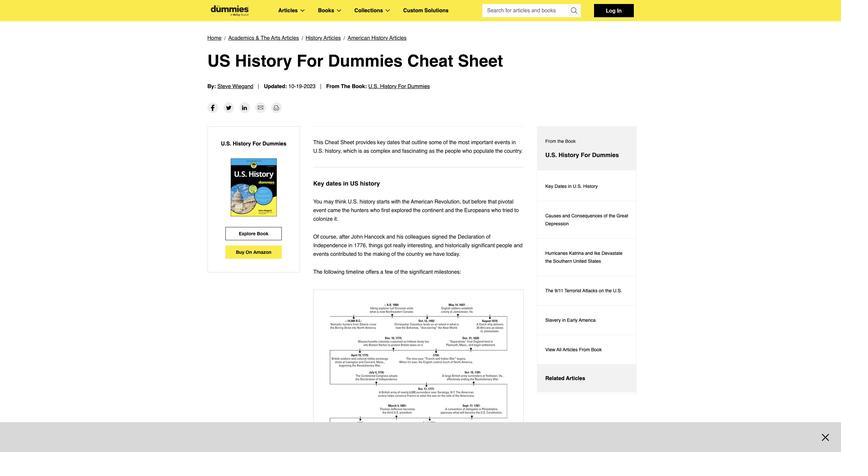 Task type: describe. For each thing, give the bounding box(es) containing it.
view all articles from book link
[[538, 335, 636, 365]]

u.s. inside this cheat sheet provides key dates that outline some of the most important events in u.s. history, which is as complex and fascinating as the people who populate the country.
[[313, 148, 324, 154]]

terrorist
[[565, 288, 581, 293]]

john
[[351, 234, 363, 240]]

2 vertical spatial from
[[579, 347, 590, 352]]

that inside you may think u.s. history starts with the american revolution, but before that pivotal event came the hunters who first explored the continent and the europeans who tried to colonize it.
[[488, 199, 497, 205]]

who for american
[[491, 208, 501, 214]]

custom
[[403, 8, 423, 14]]

wiegand
[[232, 84, 253, 90]]

the inside u.s. history for dummies tab list
[[545, 288, 553, 293]]

cheat inside this cheat sheet provides key dates that outline some of the most important events in u.s. history, which is as complex and fascinating as the people who populate the country.
[[325, 140, 339, 146]]

2 as from the left
[[429, 148, 435, 154]]

in inside this cheat sheet provides key dates that outline some of the most important events in u.s. history, which is as complex and fascinating as the people who populate the country.
[[512, 140, 516, 146]]

home link
[[207, 34, 222, 42]]

america
[[579, 318, 596, 323]]

history articles
[[306, 35, 341, 41]]

1 vertical spatial dates
[[326, 180, 342, 187]]

dummies inside tab
[[592, 152, 619, 159]]

you
[[313, 199, 322, 205]]

people inside of course, after john hancock and his colleagues signed the declaration of independence in 1776, things got really interesting, and historically significant people and events contributed to the making of the country we have today.
[[496, 243, 512, 249]]

is
[[358, 148, 362, 154]]

buy
[[236, 249, 244, 255]]

after
[[339, 234, 350, 240]]

0 horizontal spatial who
[[370, 208, 380, 214]]

by:
[[207, 84, 216, 90]]

states
[[588, 259, 601, 264]]

have
[[433, 251, 445, 257]]

this
[[313, 140, 323, 146]]

the inside the 9/11 terrorist attacks on the u.s. link
[[605, 288, 612, 293]]

his
[[397, 234, 404, 240]]

academics & the arts articles link
[[228, 34, 299, 42]]

2023
[[304, 84, 316, 90]]

in inside of course, after john hancock and his colleagues signed the declaration of independence in 1776, things got really interesting, and historically significant people and events contributed to the making of the country we have today.
[[348, 243, 353, 249]]

interesting,
[[407, 243, 433, 249]]

books
[[318, 8, 334, 14]]

the left book:
[[341, 84, 350, 90]]

articles right all
[[563, 347, 578, 352]]

historically
[[445, 243, 470, 249]]

log in link
[[594, 4, 634, 17]]

today.
[[446, 251, 460, 257]]

and inside this cheat sheet provides key dates that outline some of the most important events in u.s. history, which is as complex and fascinating as the people who populate the country.
[[392, 148, 401, 154]]

cookie consent banner dialog
[[0, 428, 841, 452]]

0 vertical spatial sheet
[[458, 51, 503, 70]]

&
[[256, 35, 259, 41]]

0 vertical spatial american
[[348, 35, 370, 41]]

open book categories image
[[337, 9, 341, 12]]

history for us
[[360, 180, 380, 187]]

u.s. history for dummies inside u.s. history for dummies tab
[[545, 152, 619, 159]]

colleagues
[[405, 234, 430, 240]]

in up think
[[343, 180, 348, 187]]

the 9/11 terrorist attacks on the u.s.
[[545, 288, 622, 293]]

provides
[[356, 140, 376, 146]]

book image image
[[231, 159, 277, 217]]

u.s. inside you may think u.s. history starts with the american revolution, but before that pivotal event came the hunters who first explored the continent and the europeans who tried to colonize it.
[[348, 199, 358, 205]]

open collections list image
[[386, 9, 390, 12]]

0 vertical spatial us
[[207, 51, 230, 70]]

19-
[[296, 84, 304, 90]]

most
[[458, 140, 470, 146]]

starts
[[377, 199, 390, 205]]

people inside this cheat sheet provides key dates that outline some of the most important events in u.s. history, which is as complex and fascinating as the people who populate the country.
[[445, 148, 461, 154]]

causes
[[545, 213, 561, 219]]

of down got
[[391, 251, 396, 257]]

you may think u.s. history starts with the american revolution, but before that pivotal event came the hunters who first explored the continent and the europeans who tried to colonize it.
[[313, 199, 519, 222]]

on
[[246, 249, 252, 255]]

u.s. inside 'link'
[[573, 184, 582, 189]]

early
[[567, 318, 578, 323]]

the inside u.s. history for dummies tab
[[558, 139, 564, 144]]

from for from the book
[[545, 139, 556, 144]]

1 as from the left
[[364, 148, 369, 154]]

slavery
[[545, 318, 561, 323]]

the left following
[[313, 269, 322, 275]]

came
[[328, 208, 341, 214]]

academics
[[228, 35, 254, 41]]

events inside of course, after john hancock and his colleagues signed the declaration of independence in 1776, things got really interesting, and historically significant people and events contributed to the making of the country we have today.
[[313, 251, 329, 257]]

events inside this cheat sheet provides key dates that outline some of the most important events in u.s. history, which is as complex and fascinating as the people who populate the country.
[[495, 140, 510, 146]]

on
[[599, 288, 604, 293]]

of course, after john hancock and his colleagues signed the declaration of independence in 1776, things got really interesting, and historically significant people and events contributed to the making of the country we have today.
[[313, 234, 523, 257]]

open article categories image
[[301, 9, 305, 12]]

steve wiegand link
[[217, 84, 253, 90]]

populate
[[474, 148, 494, 154]]

complex
[[371, 148, 390, 154]]

timeline
[[346, 269, 364, 275]]

related articles
[[545, 376, 585, 382]]

who for some
[[462, 148, 472, 154]]

hurricanes
[[545, 251, 568, 256]]

ike
[[594, 251, 600, 256]]

we
[[425, 251, 432, 257]]

and inside hurricanes katrina and ike devastate the southern united states
[[585, 251, 593, 256]]

tried
[[503, 208, 513, 214]]

country
[[406, 251, 424, 257]]

following
[[324, 269, 345, 275]]

the inside causes and consequences of the great depression
[[609, 213, 615, 219]]

got
[[384, 243, 392, 249]]

in inside 'link'
[[568, 184, 572, 189]]

with
[[391, 199, 401, 205]]

country.
[[504, 148, 523, 154]]

from the book: u.s. history for dummies
[[326, 84, 430, 90]]

united
[[573, 259, 587, 264]]

of right declaration
[[486, 234, 491, 240]]

custom solutions link
[[403, 6, 449, 15]]

history inside 'link'
[[583, 184, 598, 189]]

slavery in early america link
[[538, 306, 636, 335]]

history articles link
[[306, 34, 341, 42]]

southern
[[553, 259, 572, 264]]

history inside tab
[[559, 152, 579, 159]]

view
[[545, 347, 555, 352]]

history for u.s.
[[360, 199, 375, 205]]

solutions
[[425, 8, 449, 14]]

custom solutions
[[403, 8, 449, 14]]

to inside you may think u.s. history starts with the american revolution, but before that pivotal event came the hunters who first explored the continent and the europeans who tried to colonize it.
[[514, 208, 519, 214]]

attacks
[[583, 288, 598, 293]]

home
[[207, 35, 222, 41]]

0 horizontal spatial significant
[[409, 269, 433, 275]]

to inside of course, after john hancock and his colleagues signed the declaration of independence in 1776, things got really interesting, and historically significant people and events contributed to the making of the country we have today.
[[358, 251, 363, 257]]

arts
[[271, 35, 280, 41]]

great
[[617, 213, 628, 219]]

revolution,
[[435, 199, 461, 205]]

of
[[313, 234, 319, 240]]

devastate
[[602, 251, 623, 256]]

u.s. history for dummies tab
[[538, 127, 636, 170]]

articles right arts
[[282, 35, 299, 41]]

2 horizontal spatial book
[[591, 347, 602, 352]]

making
[[373, 251, 390, 257]]

for inside tab
[[581, 152, 591, 159]]

things
[[369, 243, 383, 249]]

logo image
[[207, 5, 252, 16]]



Task type: locate. For each thing, give the bounding box(es) containing it.
0 vertical spatial from
[[326, 84, 340, 90]]

1 horizontal spatial american
[[411, 199, 433, 205]]

1 horizontal spatial significant
[[471, 243, 495, 249]]

as
[[364, 148, 369, 154], [429, 148, 435, 154]]

log in
[[606, 7, 622, 14]]

u.s. history for dummies tab list
[[537, 126, 637, 394]]

2 horizontal spatial who
[[491, 208, 501, 214]]

0 horizontal spatial dates
[[326, 180, 342, 187]]

which
[[343, 148, 357, 154]]

the following timeline offers a few of the significant milestones:
[[313, 269, 461, 275]]

signed
[[432, 234, 448, 240]]

articles right related
[[566, 376, 585, 382]]

fascinating
[[402, 148, 428, 154]]

0 vertical spatial cheat
[[407, 51, 453, 70]]

1 vertical spatial that
[[488, 199, 497, 205]]

to right tried
[[514, 208, 519, 214]]

1776,
[[354, 243, 367, 249]]

dates
[[387, 140, 400, 146], [326, 180, 342, 187]]

some
[[429, 140, 442, 146]]

1 horizontal spatial book
[[565, 139, 576, 144]]

2 vertical spatial book
[[591, 347, 602, 352]]

continent
[[422, 208, 444, 214]]

1 horizontal spatial to
[[514, 208, 519, 214]]

history
[[306, 35, 322, 41], [372, 35, 388, 41], [235, 51, 292, 70], [380, 84, 397, 90], [233, 141, 251, 147], [559, 152, 579, 159], [583, 184, 598, 189]]

really
[[393, 243, 406, 249]]

the right &
[[261, 35, 270, 41]]

1 horizontal spatial events
[[495, 140, 510, 146]]

articles
[[278, 8, 298, 14], [282, 35, 299, 41], [324, 35, 341, 41], [389, 35, 407, 41], [563, 347, 578, 352], [566, 376, 585, 382]]

0 horizontal spatial as
[[364, 148, 369, 154]]

log
[[606, 7, 616, 14]]

outline
[[412, 140, 427, 146]]

key inside 'link'
[[545, 184, 553, 189]]

from for from the book: u.s. history for dummies
[[326, 84, 340, 90]]

dates up may
[[326, 180, 342, 187]]

articles left open article categories icon
[[278, 8, 298, 14]]

the inside hurricanes katrina and ike devastate the southern united states
[[545, 259, 552, 264]]

buy on amazon
[[236, 249, 271, 255]]

academics & the arts articles
[[228, 35, 299, 41]]

0 vertical spatial u.s. history for dummies
[[221, 141, 286, 147]]

milestones:
[[434, 269, 461, 275]]

hurricanes katrina and ike devastate the southern united states link
[[538, 239, 636, 276]]

explore
[[239, 231, 256, 236]]

that right before
[[488, 199, 497, 205]]

from inside u.s. history for dummies tab
[[545, 139, 556, 144]]

1 horizontal spatial cheat
[[407, 51, 453, 70]]

depression
[[545, 221, 569, 226]]

0 vertical spatial significant
[[471, 243, 495, 249]]

explored
[[391, 208, 412, 214]]

from
[[326, 84, 340, 90], [545, 139, 556, 144], [579, 347, 590, 352]]

katrina
[[569, 251, 584, 256]]

group
[[482, 4, 581, 17]]

history up the starts
[[360, 180, 380, 187]]

articles down books
[[324, 35, 341, 41]]

of right few
[[395, 269, 399, 275]]

1 vertical spatial history
[[360, 199, 375, 205]]

u.s. history for dummies
[[221, 141, 286, 147], [545, 152, 619, 159]]

1 vertical spatial sheet
[[340, 140, 354, 146]]

who inside this cheat sheet provides key dates that outline some of the most important events in u.s. history, which is as complex and fascinating as the people who populate the country.
[[462, 148, 472, 154]]

sheet inside this cheat sheet provides key dates that outline some of the most important events in u.s. history, which is as complex and fascinating as the people who populate the country.
[[340, 140, 354, 146]]

u.s. inside tab
[[545, 152, 557, 159]]

significant down country
[[409, 269, 433, 275]]

0 horizontal spatial that
[[402, 140, 410, 146]]

significant
[[471, 243, 495, 249], [409, 269, 433, 275]]

1 horizontal spatial people
[[496, 243, 512, 249]]

1 horizontal spatial key
[[545, 184, 553, 189]]

significant inside of course, after john hancock and his colleagues signed the declaration of independence in 1776, things got really interesting, and historically significant people and events contributed to the making of the country we have today.
[[471, 243, 495, 249]]

events down independence
[[313, 251, 329, 257]]

and
[[392, 148, 401, 154], [445, 208, 454, 214], [563, 213, 570, 219], [386, 234, 395, 240], [435, 243, 444, 249], [514, 243, 523, 249], [585, 251, 593, 256]]

0 horizontal spatial book
[[257, 231, 269, 236]]

dates right 'key'
[[387, 140, 400, 146]]

1 vertical spatial cheat
[[325, 140, 339, 146]]

events
[[495, 140, 510, 146], [313, 251, 329, 257]]

related articles tab
[[538, 365, 636, 393]]

contributed
[[330, 251, 357, 257]]

key left dates
[[545, 184, 553, 189]]

related
[[545, 376, 565, 382]]

1 vertical spatial significant
[[409, 269, 433, 275]]

us down home
[[207, 51, 230, 70]]

of right some
[[443, 140, 448, 146]]

declaration
[[458, 234, 485, 240]]

dates
[[555, 184, 567, 189]]

history
[[360, 180, 380, 187], [360, 199, 375, 205]]

1 vertical spatial u.s. history for dummies
[[545, 152, 619, 159]]

course,
[[320, 234, 338, 240]]

in up country.
[[512, 140, 516, 146]]

1 horizontal spatial us
[[350, 180, 358, 187]]

1 vertical spatial american
[[411, 199, 433, 205]]

that inside this cheat sheet provides key dates that outline some of the most important events in u.s. history, which is as complex and fascinating as the people who populate the country.
[[402, 140, 410, 146]]

u.s. history timeline image
[[330, 303, 507, 452]]

0 vertical spatial dates
[[387, 140, 400, 146]]

of left "great"
[[604, 213, 608, 219]]

this cheat sheet provides key dates that outline some of the most important events in u.s. history, which is as complex and fascinating as the people who populate the country.
[[313, 140, 523, 154]]

that
[[402, 140, 410, 146], [488, 199, 497, 205]]

causes and consequences of the great depression
[[545, 213, 628, 226]]

who down most at the right
[[462, 148, 472, 154]]

in
[[512, 140, 516, 146], [343, 180, 348, 187], [568, 184, 572, 189], [348, 243, 353, 249], [562, 318, 566, 323]]

articles inside button
[[566, 376, 585, 382]]

0 horizontal spatial people
[[445, 148, 461, 154]]

0 horizontal spatial us
[[207, 51, 230, 70]]

book inside u.s. history for dummies tab
[[565, 139, 576, 144]]

0 vertical spatial events
[[495, 140, 510, 146]]

0 vertical spatial book
[[565, 139, 576, 144]]

history up hunters
[[360, 199, 375, 205]]

events up country.
[[495, 140, 510, 146]]

book:
[[352, 84, 367, 90]]

history inside you may think u.s. history starts with the american revolution, but before that pivotal event came the hunters who first explored the continent and the europeans who tried to colonize it.
[[360, 199, 375, 205]]

1 horizontal spatial who
[[462, 148, 472, 154]]

1 horizontal spatial that
[[488, 199, 497, 205]]

sheet
[[458, 51, 503, 70], [340, 140, 354, 146]]

0 horizontal spatial cheat
[[325, 140, 339, 146]]

1 vertical spatial to
[[358, 251, 363, 257]]

of inside this cheat sheet provides key dates that outline some of the most important events in u.s. history, which is as complex and fascinating as the people who populate the country.
[[443, 140, 448, 146]]

0 horizontal spatial to
[[358, 251, 363, 257]]

who left tried
[[491, 208, 501, 214]]

0 vertical spatial that
[[402, 140, 410, 146]]

key for key dates in u.s. history
[[545, 184, 553, 189]]

0 vertical spatial history
[[360, 180, 380, 187]]

consequences
[[572, 213, 603, 219]]

0 horizontal spatial american
[[348, 35, 370, 41]]

1 vertical spatial events
[[313, 251, 329, 257]]

of inside causes and consequences of the great depression
[[604, 213, 608, 219]]

hunters
[[351, 208, 369, 214]]

may
[[324, 199, 334, 205]]

1 vertical spatial us
[[350, 180, 358, 187]]

0 horizontal spatial u.s. history for dummies
[[221, 141, 286, 147]]

in left 1776,
[[348, 243, 353, 249]]

1 vertical spatial people
[[496, 243, 512, 249]]

significant down declaration
[[471, 243, 495, 249]]

slavery in early america
[[545, 318, 596, 323]]

1 vertical spatial book
[[257, 231, 269, 236]]

1 horizontal spatial sheet
[[458, 51, 503, 70]]

10-
[[289, 84, 296, 90]]

in right dates
[[568, 184, 572, 189]]

causes and consequences of the great depression link
[[538, 201, 636, 239]]

and inside you may think u.s. history starts with the american revolution, but before that pivotal event came the hunters who first explored the continent and the europeans who tried to colonize it.
[[445, 208, 454, 214]]

1 horizontal spatial dates
[[387, 140, 400, 146]]

hurricanes katrina and ike devastate the southern united states
[[545, 251, 623, 264]]

before
[[471, 199, 487, 205]]

and inside causes and consequences of the great depression
[[563, 213, 570, 219]]

explore book
[[239, 231, 269, 236]]

europeans
[[464, 208, 490, 214]]

hancock
[[364, 234, 385, 240]]

0 horizontal spatial key
[[313, 180, 324, 187]]

few
[[385, 269, 393, 275]]

offers
[[366, 269, 379, 275]]

key for key dates in us history
[[313, 180, 324, 187]]

in left the early
[[562, 318, 566, 323]]

0 vertical spatial people
[[445, 148, 461, 154]]

0 horizontal spatial sheet
[[340, 140, 354, 146]]

related articles button
[[538, 365, 636, 393]]

9/11
[[555, 288, 563, 293]]

who left first
[[370, 208, 380, 214]]

buy on amazon link
[[226, 246, 282, 259]]

1 horizontal spatial as
[[429, 148, 435, 154]]

by: steve wiegand
[[207, 84, 253, 90]]

articles down the open collections list icon
[[389, 35, 407, 41]]

1 horizontal spatial from
[[545, 139, 556, 144]]

0 horizontal spatial from
[[326, 84, 340, 90]]

but
[[463, 199, 470, 205]]

the left the '9/11'
[[545, 288, 553, 293]]

to down 1776,
[[358, 251, 363, 257]]

first
[[381, 208, 390, 214]]

that up fascinating
[[402, 140, 410, 146]]

history,
[[325, 148, 342, 154]]

updated: 10-19-2023
[[264, 84, 316, 90]]

2 horizontal spatial from
[[579, 347, 590, 352]]

american up continent
[[411, 199, 433, 205]]

dummies
[[328, 51, 403, 70], [408, 84, 430, 90], [263, 141, 286, 147], [592, 152, 619, 159]]

as down some
[[429, 148, 435, 154]]

important
[[471, 140, 493, 146]]

as right the 'is'
[[364, 148, 369, 154]]

updated:
[[264, 84, 287, 90]]

in
[[617, 7, 622, 14]]

1 vertical spatial from
[[545, 139, 556, 144]]

dates inside this cheat sheet provides key dates that outline some of the most important events in u.s. history, which is as complex and fascinating as the people who populate the country.
[[387, 140, 400, 146]]

0 vertical spatial to
[[514, 208, 519, 214]]

american inside you may think u.s. history starts with the american revolution, but before that pivotal event came the hunters who first explored the continent and the europeans who tried to colonize it.
[[411, 199, 433, 205]]

who
[[462, 148, 472, 154], [370, 208, 380, 214], [491, 208, 501, 214]]

key up you
[[313, 180, 324, 187]]

1 horizontal spatial u.s. history for dummies
[[545, 152, 619, 159]]

book
[[565, 139, 576, 144], [257, 231, 269, 236], [591, 347, 602, 352]]

0 horizontal spatial events
[[313, 251, 329, 257]]

us up hunters
[[350, 180, 358, 187]]

it.
[[334, 216, 338, 222]]

Search for articles and books text field
[[482, 4, 568, 17]]

american up us history for dummies cheat sheet
[[348, 35, 370, 41]]



Task type: vqa. For each thing, say whether or not it's contained in the screenshot.
"colonize"
yes



